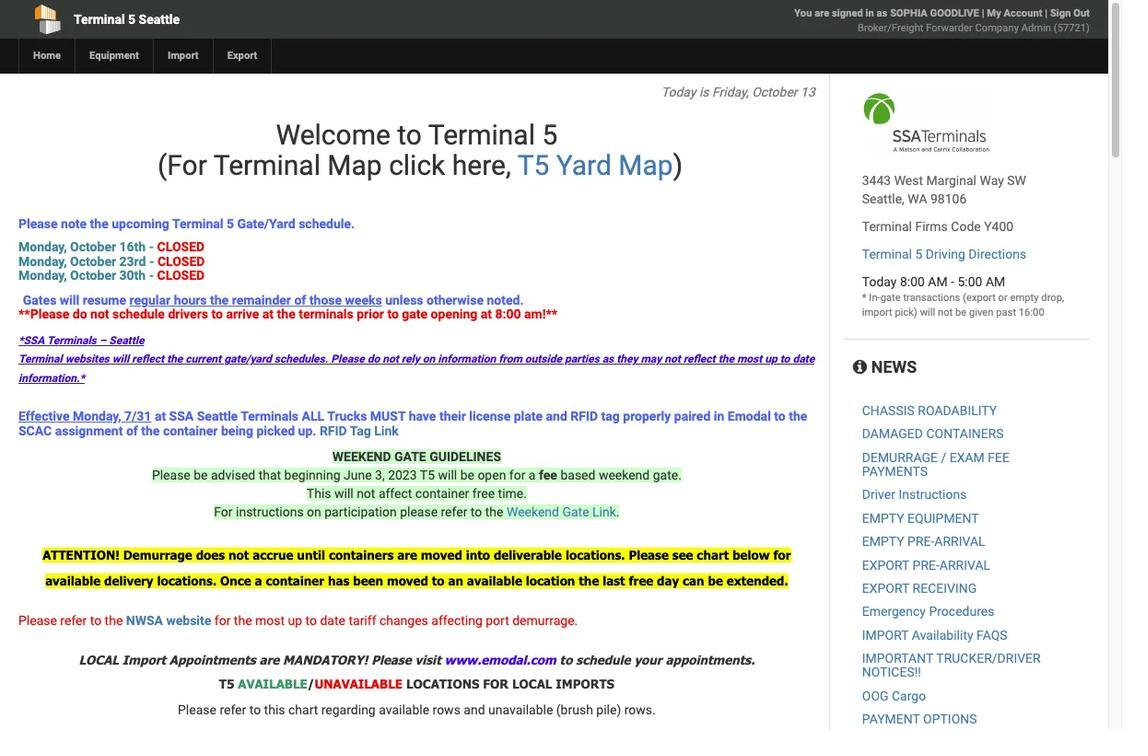 Task type: locate. For each thing, give the bounding box(es) containing it.
friday,
[[712, 85, 749, 100]]

at
[[263, 307, 274, 322], [481, 307, 492, 322], [155, 409, 166, 424]]

not up – at the top left of page
[[90, 307, 109, 322]]

gate inside the "today                                                                                                                                                                                                                                                                                                                                                                                                                                                                                                                                                                                                                                                                                                           8:00 am - 5:00 am * in-gate transactions (export or empty drop, import pick) will not be given past 16:00"
[[881, 292, 901, 304]]

pre- down empty pre-arrival link at the bottom right
[[913, 558, 940, 573]]

1 vertical spatial terminals
[[241, 409, 299, 424]]

2 map from the left
[[619, 149, 673, 182]]

not inside weekend gate guidelines please be advised that beginning june 3, 2023 t5 will be open for a fee based weekend gate. this will not affect container free time. for instructions on participation please refer to the weekend gate link .
[[357, 487, 376, 501]]

arrival down the equipment at the bottom of the page
[[935, 535, 986, 549]]

not inside the "today                                                                                                                                                                                                                                                                                                                                                                                                                                                                                                                                                                                                                                                                                                           8:00 am - 5:00 am * in-gate transactions (export or empty drop, import pick) will not be given past 16:00"
[[938, 307, 953, 319]]

1 vertical spatial for
[[774, 548, 791, 563]]

0 horizontal spatial of
[[126, 424, 138, 438]]

the right note
[[90, 217, 109, 231]]

please
[[18, 217, 58, 231], [331, 353, 365, 366], [152, 468, 191, 483], [629, 548, 669, 563], [18, 614, 57, 629], [372, 653, 412, 668], [178, 703, 217, 718]]

most
[[737, 353, 762, 366], [255, 614, 285, 629]]

please inside weekend gate guidelines please be advised that beginning june 3, 2023 t5 will be open for a fee based weekend gate. this will not affect container free time. for instructions on participation please refer to the weekend gate link .
[[152, 468, 191, 483]]

until
[[297, 548, 325, 563]]

3443
[[862, 173, 891, 188]]

2 export from the top
[[862, 582, 910, 596]]

sw
[[1008, 173, 1027, 188]]

1 horizontal spatial 8:00
[[900, 275, 925, 289]]

1 horizontal spatial in
[[866, 7, 875, 19]]

0 vertical spatial schedule
[[112, 307, 165, 322]]

terminals
[[47, 335, 97, 348], [241, 409, 299, 424]]

link right gate
[[593, 505, 616, 520]]

1 vertical spatial /
[[308, 677, 315, 692]]

at right the opening
[[481, 307, 492, 322]]

the left 'current'
[[167, 353, 183, 366]]

0 horizontal spatial gate
[[402, 307, 428, 322]]

trucks
[[327, 409, 367, 424]]

up inside *ssa terminals – seattle terminal websites will reflect the current gate/yard schedules. please do not rely on information from outside parties as they may not reflect the most up to date information.*
[[765, 353, 778, 366]]

today
[[661, 85, 696, 100], [862, 275, 897, 289]]

the inside attention! demurrage does not accrue until containers are moved into deliverable locations. please see chart below for available delivery locations. once a container has been moved to an available location the last free day can be extended.
[[579, 574, 599, 589]]

5 inside please note the upcoming terminal 5 gate/yard schedule. monday, october 16th - closed monday, october 23rd - closed monday, october 30th - closed
[[227, 217, 234, 231]]

reflect left 'current'
[[132, 353, 164, 366]]

regular
[[129, 293, 171, 307]]

empty down empty equipment link
[[862, 535, 905, 549]]

website
[[166, 614, 211, 629]]

1 horizontal spatial reflect
[[684, 353, 716, 366]]

0 horizontal spatial refer
[[60, 614, 87, 629]]

5
[[128, 12, 136, 27], [542, 119, 558, 151], [227, 217, 234, 231], [916, 247, 923, 262]]

8:00 left the am!**
[[495, 307, 521, 322]]

tariff
[[349, 614, 377, 629]]

0 vertical spatial /
[[941, 450, 947, 465]]

your
[[634, 653, 662, 668]]

pick)
[[895, 307, 918, 319]]

1 horizontal spatial schedule
[[576, 653, 631, 668]]

0 horizontal spatial schedule
[[112, 307, 165, 322]]

2 vertical spatial container
[[266, 574, 324, 589]]

2 horizontal spatial for
[[774, 548, 791, 563]]

t5 inside local import appointments are mandatory! please visit www.emodal.com to schedule your appointments. t5 available / unavailable locations for local imports
[[219, 677, 234, 692]]

rfid right up.
[[320, 424, 347, 438]]

schedule inside gates will resume regular hours the remainder of those weeks unless otherwise noted. **please do not schedule drivers to arrive at the terminals prior to gate opening at 8:00 am!**
[[112, 307, 165, 322]]

october left 23rd
[[70, 254, 116, 269]]

fee
[[988, 450, 1010, 465]]

seattle right ssa
[[197, 409, 238, 424]]

at left ssa
[[155, 409, 166, 424]]

on inside weekend gate guidelines please be advised that beginning june 3, 2023 t5 will be open for a fee based weekend gate. this will not affect container free time. for instructions on participation please refer to the weekend gate link .
[[307, 505, 321, 520]]

container down until
[[266, 574, 324, 589]]

1 vertical spatial seattle
[[109, 335, 144, 348]]

1 vertical spatial do
[[367, 353, 380, 366]]

0 vertical spatial are
[[815, 7, 830, 19]]

0 vertical spatial link
[[374, 424, 399, 438]]

0 vertical spatial import
[[168, 50, 199, 62]]

0 horizontal spatial terminals
[[47, 335, 97, 348]]

1 horizontal spatial /
[[941, 450, 947, 465]]

schedule inside local import appointments are mandatory! please visit www.emodal.com to schedule your appointments. t5 available / unavailable locations for local imports
[[576, 653, 631, 668]]

based
[[561, 468, 596, 483]]

to inside weekend gate guidelines please be advised that beginning june 3, 2023 t5 will be open for a fee based weekend gate. this will not affect container free time. for instructions on participation please refer to the weekend gate link .
[[471, 505, 482, 520]]

5 left gate/yard
[[227, 217, 234, 231]]

seattle inside *ssa terminals – seattle terminal websites will reflect the current gate/yard schedules. please do not rely on information from outside parties as they may not reflect the most up to date information.*
[[109, 335, 144, 348]]

will down june
[[335, 487, 354, 501]]

export link
[[213, 39, 271, 74]]

1 vertical spatial import
[[122, 653, 166, 668]]

0 horizontal spatial map
[[328, 149, 382, 182]]

1 horizontal spatial refer
[[220, 703, 246, 718]]

t5 left yard
[[518, 149, 550, 182]]

13
[[801, 85, 815, 100]]

scac
[[18, 424, 52, 438]]

the right emodal
[[789, 409, 808, 424]]

west
[[895, 173, 924, 188]]

admin
[[1022, 22, 1052, 34]]

0 horizontal spatial available
[[45, 574, 101, 589]]

0 horizontal spatial as
[[602, 353, 614, 366]]

export receiving link
[[862, 582, 977, 596]]

please left note
[[18, 217, 58, 231]]

locations.
[[566, 548, 625, 563], [157, 574, 217, 589]]

2 vertical spatial are
[[259, 653, 279, 668]]

0 horizontal spatial a
[[255, 574, 262, 589]]

chassis roadability damaged containers demurrage / exam fee payments driver instructions empty equipment empty pre-arrival export pre-arrival export receiving emergency procedures import availability faqs important trucker/driver notices!! oog cargo payment options
[[862, 404, 1041, 727]]

t5 right 2023
[[420, 468, 435, 483]]

to up mandatory!
[[306, 614, 317, 629]]

chart right see
[[697, 548, 729, 563]]

0 horizontal spatial import
[[122, 653, 166, 668]]

free left day
[[629, 574, 654, 589]]

free down open
[[473, 487, 495, 501]]

empty
[[1011, 292, 1039, 304]]

0 vertical spatial export
[[862, 558, 910, 573]]

0 vertical spatial a
[[529, 468, 536, 483]]

to right welcome
[[397, 119, 422, 151]]

0 horizontal spatial container
[[163, 424, 218, 438]]

most up emodal
[[737, 353, 762, 366]]

emodal
[[728, 409, 771, 424]]

schedule down 30th
[[112, 307, 165, 322]]

be right can
[[708, 574, 723, 589]]

demurrage.
[[513, 614, 578, 629]]

a right once
[[255, 574, 262, 589]]

up up mandatory!
[[288, 614, 302, 629]]

rfid left tag
[[571, 409, 598, 424]]

0 horizontal spatial 8:00
[[495, 307, 521, 322]]

seattle for terminal
[[139, 12, 180, 27]]

1 empty from the top
[[862, 511, 905, 526]]

for up 'time.'
[[510, 468, 526, 483]]

empty
[[862, 511, 905, 526], [862, 535, 905, 549]]

0 vertical spatial in
[[866, 7, 875, 19]]

link inside weekend gate guidelines please be advised that beginning june 3, 2023 t5 will be open for a fee based weekend gate. this will not affect container free time. for instructions on participation please refer to the weekend gate link .
[[593, 505, 616, 520]]

to inside *ssa terminals – seattle terminal websites will reflect the current gate/yard schedules. please do not rely on information from outside parties as they may not reflect the most up to date information.*
[[780, 353, 790, 366]]

1 horizontal spatial as
[[877, 7, 888, 19]]

map left click
[[328, 149, 382, 182]]

have
[[409, 409, 436, 424]]

terminals left all
[[241, 409, 299, 424]]

1 vertical spatial date
[[320, 614, 346, 629]]

1 vertical spatial are
[[397, 548, 417, 563]]

0 vertical spatial chart
[[697, 548, 729, 563]]

1 vertical spatial export
[[862, 582, 910, 596]]

available down into
[[467, 574, 523, 589]]

please right schedules. on the left
[[331, 353, 365, 366]]

local down delivery
[[79, 653, 119, 668]]

2 horizontal spatial refer
[[441, 505, 468, 520]]

5:00
[[958, 275, 983, 289]]

in right signed on the right top of page
[[866, 7, 875, 19]]

do inside gates will resume regular hours the remainder of those weeks unless otherwise noted. **please do not schedule drivers to arrive at the terminals prior to gate opening at 8:00 am!**
[[73, 307, 87, 322]]

please refer to this chart regarding available rows and unavailable (brush pile) rows.
[[178, 703, 656, 718]]

locations. down does
[[157, 574, 217, 589]]

are inside local import appointments are mandatory! please visit www.emodal.com to schedule your appointments. t5 available / unavailable locations for local imports
[[259, 653, 279, 668]]

seattle up the import link
[[139, 12, 180, 27]]

1 horizontal spatial import
[[168, 50, 199, 62]]

will inside the "today                                                                                                                                                                                                                                                                                                                                                                                                                                                                                                                                                                                                                                                                                                           8:00 am - 5:00 am * in-gate transactions (export or empty drop, import pick) will not be given past 16:00"
[[920, 307, 936, 319]]

do
[[73, 307, 87, 322], [367, 353, 380, 366]]

1 horizontal spatial up
[[765, 353, 778, 366]]

import left export link
[[168, 50, 199, 62]]

today inside the "today                                                                                                                                                                                                                                                                                                                                                                                                                                                                                                                                                                                                                                                                                                           8:00 am - 5:00 am * in-gate transactions (export or empty drop, import pick) will not be given past 16:00"
[[862, 275, 897, 289]]

prior
[[357, 307, 384, 322]]

1 vertical spatial chart
[[288, 703, 318, 718]]

link right tag
[[374, 424, 399, 438]]

available down attention!
[[45, 574, 101, 589]]

1 vertical spatial today
[[862, 275, 897, 289]]

2 vertical spatial t5
[[219, 677, 234, 692]]

0 horizontal spatial on
[[307, 505, 321, 520]]

current
[[185, 353, 221, 366]]

will right websites
[[112, 353, 129, 366]]

to up imports
[[560, 653, 573, 668]]

1 horizontal spatial gate
[[881, 292, 901, 304]]

1 reflect from the left
[[132, 353, 164, 366]]

are inside attention! demurrage does not accrue until containers are moved into deliverable locations. please see chart below for available delivery locations. once a container has been moved to an available location the last free day can be extended.
[[397, 548, 417, 563]]

2 am from the left
[[986, 275, 1006, 289]]

1 horizontal spatial map
[[619, 149, 673, 182]]

regarding
[[321, 703, 376, 718]]

on
[[423, 353, 435, 366], [307, 505, 321, 520]]

instructions
[[236, 505, 304, 520]]

0 horizontal spatial chart
[[288, 703, 318, 718]]

0 vertical spatial for
[[510, 468, 526, 483]]

map right yard
[[619, 149, 673, 182]]

do left rely
[[367, 353, 380, 366]]

to inside local import appointments are mandatory! please visit www.emodal.com to schedule your appointments. t5 available / unavailable locations for local imports
[[560, 653, 573, 668]]

t5 inside weekend gate guidelines please be advised that beginning june 3, 2023 t5 will be open for a fee based weekend gate. this will not affect container free time. for instructions on participation please refer to the weekend gate link .
[[420, 468, 435, 483]]

terminal inside *ssa terminals – seattle terminal websites will reflect the current gate/yard schedules. please do not rely on information from outside parties as they may not reflect the most up to date information.*
[[18, 353, 62, 366]]

0 vertical spatial arrival
[[935, 535, 986, 549]]

to right prior
[[387, 307, 399, 322]]

yard
[[557, 149, 612, 182]]

has
[[328, 574, 350, 589]]

rows
[[433, 703, 461, 718]]

for right below
[[774, 548, 791, 563]]

chart
[[697, 548, 729, 563], [288, 703, 318, 718]]

the down 'time.'
[[485, 505, 504, 520]]

on right rely
[[423, 353, 435, 366]]

and right plate
[[546, 409, 568, 424]]

signed
[[832, 7, 863, 19]]

0 vertical spatial 8:00
[[900, 275, 925, 289]]

refer down attention!
[[60, 614, 87, 629]]

1 vertical spatial gate
[[402, 307, 428, 322]]

export up emergency
[[862, 582, 910, 596]]

rows.
[[625, 703, 656, 718]]

ssa
[[169, 409, 194, 424]]

cargo
[[892, 689, 926, 704]]

1 vertical spatial empty
[[862, 535, 905, 549]]

am up transactions
[[928, 275, 948, 289]]

gate
[[563, 505, 589, 520]]

for right website
[[215, 614, 231, 629]]

at inside at ssa seattle terminals all trucks must have their license plate and rfid tag properly paired in emodal to the scac assignment of the container being picked up.
[[155, 409, 166, 424]]

date left info circle "icon"
[[793, 353, 815, 366]]

2 empty from the top
[[862, 535, 905, 549]]

seattle inside terminal 5 seattle link
[[139, 12, 180, 27]]

for
[[483, 677, 509, 692]]

| left sign
[[1045, 7, 1048, 19]]

/
[[941, 450, 947, 465], [308, 677, 315, 692]]

0 horizontal spatial are
[[259, 653, 279, 668]]

available down local import appointments are mandatory! please visit www.emodal.com to schedule your appointments. t5 available / unavailable locations for local imports
[[379, 703, 430, 718]]

are inside you are signed in as sophia goodlive | my account | sign out broker/freight forwarder company admin (57721)
[[815, 7, 830, 19]]

date left tariff
[[320, 614, 346, 629]]

weekend gate link link
[[507, 505, 616, 520]]

and right rows
[[464, 703, 485, 718]]

do right **please
[[73, 307, 87, 322]]

2 horizontal spatial at
[[481, 307, 492, 322]]

seattle inside at ssa seattle terminals all trucks must have their license plate and rfid tag properly paired in emodal to the scac assignment of the container being picked up.
[[197, 409, 238, 424]]

available
[[45, 574, 101, 589], [467, 574, 523, 589], [379, 703, 430, 718]]

terminal inside please note the upcoming terminal 5 gate/yard schedule. monday, october 16th - closed monday, october 23rd - closed monday, october 30th - closed
[[172, 217, 224, 231]]

to right emodal
[[774, 409, 786, 424]]

most up 'available'
[[255, 614, 285, 629]]

import
[[862, 628, 909, 643]]

1 horizontal spatial am
[[986, 275, 1006, 289]]

are down please
[[397, 548, 417, 563]]

1 horizontal spatial container
[[266, 574, 324, 589]]

please inside local import appointments are mandatory! please visit www.emodal.com to schedule your appointments. t5 available / unavailable locations for local imports
[[372, 653, 412, 668]]

transactions
[[904, 292, 961, 304]]

terminal 5 seattle link
[[18, 0, 449, 39]]

see
[[673, 548, 694, 563]]

do inside *ssa terminals – seattle terminal websites will reflect the current gate/yard schedules. please do not rely on information from outside parties as they may not reflect the most up to date information.*
[[367, 353, 380, 366]]

8:00 up transactions
[[900, 275, 925, 289]]

container left 'being' at left bottom
[[163, 424, 218, 438]]

0 vertical spatial t5
[[518, 149, 550, 182]]

broker/freight
[[858, 22, 924, 34]]

container up please
[[416, 487, 469, 501]]

/ left exam
[[941, 450, 947, 465]]

will inside *ssa terminals – seattle terminal websites will reflect the current gate/yard schedules. please do not rely on information from outside parties as they may not reflect the most up to date information.*
[[112, 353, 129, 366]]

not up the participation
[[357, 487, 376, 501]]

1 horizontal spatial on
[[423, 353, 435, 366]]

- inside the "today                                                                                                                                                                                                                                                                                                                                                                                                                                                                                                                                                                                                                                                                                                           8:00 am - 5:00 am * in-gate transactions (export or empty drop, import pick) will not be given past 16:00"
[[951, 275, 955, 289]]

- right 23rd
[[149, 254, 154, 269]]

export up export receiving link
[[862, 558, 910, 573]]

export
[[227, 50, 258, 62]]

of inside gates will resume regular hours the remainder of those weeks unless otherwise noted. **please do not schedule drivers to arrive at the terminals prior to gate opening at 8:00 am!**
[[294, 293, 306, 307]]

up
[[765, 353, 778, 366], [288, 614, 302, 629]]

containers
[[927, 427, 1004, 442]]

1 vertical spatial as
[[602, 353, 614, 366]]

1 horizontal spatial a
[[529, 468, 536, 483]]

0 horizontal spatial reflect
[[132, 353, 164, 366]]

**please
[[18, 307, 69, 322]]

on down this
[[307, 505, 321, 520]]

can
[[683, 574, 705, 589]]

container
[[163, 424, 218, 438], [416, 487, 469, 501], [266, 574, 324, 589]]

today for today                                                                                                                                                                                                                                                                                                                                                                                                                                                                                                                                                                                                                                                                                                           8:00 am - 5:00 am * in-gate transactions (export or empty drop, import pick) will not be given past 16:00
[[862, 275, 897, 289]]

gate inside gates will resume regular hours the remainder of those weeks unless otherwise noted. **please do not schedule drivers to arrive at the terminals prior to gate opening at 8:00 am!**
[[402, 307, 428, 322]]

will right "gates"
[[60, 293, 79, 307]]

of
[[294, 293, 306, 307], [126, 424, 138, 438]]

properly
[[623, 409, 671, 424]]

export
[[862, 558, 910, 573], [862, 582, 910, 596]]

(export
[[963, 292, 996, 304]]

import
[[862, 307, 893, 319]]

moved up an
[[421, 548, 462, 563]]

their
[[440, 409, 466, 424]]

terminal firms code y400
[[862, 219, 1014, 234]]

be inside attention! demurrage does not accrue until containers are moved into deliverable locations. please see chart below for available delivery locations. once a container has been moved to an available location the last free day can be extended.
[[708, 574, 723, 589]]

free
[[473, 487, 495, 501], [629, 574, 654, 589]]

2 closed from the top
[[158, 254, 205, 269]]

at right arrive
[[263, 307, 274, 322]]

to inside welcome to terminal 5 (for terminal map click here, t5 yard map )
[[397, 119, 422, 151]]

2 vertical spatial for
[[215, 614, 231, 629]]

remainder
[[232, 293, 291, 307]]

sign out link
[[1051, 7, 1090, 19]]

1 vertical spatial most
[[255, 614, 285, 629]]

advised
[[211, 468, 255, 483]]

1 horizontal spatial of
[[294, 293, 306, 307]]

1 horizontal spatial terminals
[[241, 409, 299, 424]]

am
[[928, 275, 948, 289], [986, 275, 1006, 289]]

rfid tag link
[[320, 424, 402, 438]]

not right may
[[665, 353, 681, 366]]

1 horizontal spatial chart
[[697, 548, 729, 563]]

refer left this
[[220, 703, 246, 718]]

date inside *ssa terminals – seattle terminal websites will reflect the current gate/yard schedules. please do not rely on information from outside parties as they may not reflect the most up to date information.*
[[793, 353, 815, 366]]

please up day
[[629, 548, 669, 563]]

refer right please
[[441, 505, 468, 520]]

2 vertical spatial seattle
[[197, 409, 238, 424]]

instructions
[[899, 488, 967, 503]]

1 horizontal spatial and
[[546, 409, 568, 424]]

0 vertical spatial free
[[473, 487, 495, 501]]

not up once
[[229, 548, 249, 563]]

1 horizontal spatial |
[[1045, 7, 1048, 19]]

0 vertical spatial up
[[765, 353, 778, 366]]

/ down mandatory!
[[308, 677, 315, 692]]

the down once
[[234, 614, 252, 629]]

0 vertical spatial terminals
[[47, 335, 97, 348]]

0 horizontal spatial for
[[215, 614, 231, 629]]

be down guidelines at the left of page
[[461, 468, 475, 483]]

0 horizontal spatial /
[[308, 677, 315, 692]]

be left given
[[956, 307, 967, 319]]

0 horizontal spatial free
[[473, 487, 495, 501]]

1 vertical spatial container
[[416, 487, 469, 501]]

driver
[[862, 488, 896, 503]]

plate
[[514, 409, 543, 424]]

weeks
[[345, 293, 382, 307]]

0 vertical spatial seattle
[[139, 12, 180, 27]]

seattle
[[139, 12, 180, 27], [109, 335, 144, 348], [197, 409, 238, 424]]

1 vertical spatial refer
[[60, 614, 87, 629]]

1 horizontal spatial local
[[512, 677, 552, 692]]

up up emodal
[[765, 353, 778, 366]]

2 horizontal spatial container
[[416, 487, 469, 501]]

please left visit
[[372, 653, 412, 668]]

local up 'unavailable'
[[512, 677, 552, 692]]

1 horizontal spatial date
[[793, 353, 815, 366]]

0 vertical spatial date
[[793, 353, 815, 366]]

0 horizontal spatial |
[[982, 7, 985, 19]]

1 vertical spatial moved
[[387, 574, 428, 589]]

1 vertical spatial link
[[593, 505, 616, 520]]

1 | from the left
[[982, 7, 985, 19]]

are up 'available'
[[259, 653, 279, 668]]

as inside you are signed in as sophia goodlive | my account | sign out broker/freight forwarder company admin (57721)
[[877, 7, 888, 19]]

/ inside local import appointments are mandatory! please visit www.emodal.com to schedule your appointments. t5 available / unavailable locations for local imports
[[308, 677, 315, 692]]

| left my at the top right of the page
[[982, 7, 985, 19]]

1 vertical spatial a
[[255, 574, 262, 589]]

/ inside chassis roadability damaged containers demurrage / exam fee payments driver instructions empty equipment empty pre-arrival export pre-arrival export receiving emergency procedures import availability faqs important trucker/driver notices!! oog cargo payment options
[[941, 450, 947, 465]]

5 inside welcome to terminal 5 (for terminal map click here, t5 yard map )
[[542, 119, 558, 151]]

guidelines
[[430, 450, 501, 464]]

0 horizontal spatial rfid
[[320, 424, 347, 438]]

0 horizontal spatial today
[[661, 85, 696, 100]]



Task type: describe. For each thing, give the bounding box(es) containing it.
import link
[[153, 39, 213, 74]]

please
[[400, 505, 438, 520]]

parties
[[565, 353, 600, 366]]

the left ssa
[[141, 424, 160, 438]]

news
[[867, 358, 917, 377]]

up.
[[298, 424, 316, 438]]

unavailable
[[315, 677, 403, 692]]

payment options link
[[862, 713, 978, 727]]

0 vertical spatial locations.
[[566, 548, 625, 563]]

past
[[997, 307, 1017, 319]]

will inside gates will resume regular hours the remainder of those weeks unless otherwise noted. **please do not schedule drivers to arrive at the terminals prior to gate opening at 8:00 am!**
[[60, 293, 79, 307]]

refer inside weekend gate guidelines please be advised that beginning june 3, 2023 t5 will be open for a fee based weekend gate. this will not affect container free time. for instructions on participation please refer to the weekend gate link .
[[441, 505, 468, 520]]

0 horizontal spatial local
[[79, 653, 119, 668]]

gate/yard
[[224, 353, 272, 366]]

notices!!
[[862, 666, 922, 681]]

once
[[220, 574, 251, 589]]

chassis
[[862, 404, 915, 418]]

2 horizontal spatial available
[[467, 574, 523, 589]]

to left this
[[250, 703, 261, 718]]

not left rely
[[383, 353, 399, 366]]

import availability faqs link
[[862, 628, 1008, 643]]

local import appointments are mandatory! please visit www.emodal.com to schedule your appointments. t5 available / unavailable locations for local imports
[[79, 653, 755, 692]]

please inside *ssa terminals – seattle terminal websites will reflect the current gate/yard schedules. please do not rely on information from outside parties as they may not reflect the most up to date information.*
[[331, 353, 365, 366]]

gates will resume regular hours the remainder of those weeks unless otherwise noted. **please do not schedule drivers to arrive at the terminals prior to gate opening at 8:00 am!**
[[18, 293, 558, 322]]

the up emodal
[[719, 353, 734, 366]]

refer for please refer to the nwsa website for the most up to date tariff changes affecting port demurrage.
[[60, 614, 87, 629]]

1 map from the left
[[328, 149, 382, 182]]

extended.
[[727, 574, 789, 589]]

3,
[[375, 468, 385, 483]]

opening
[[431, 307, 478, 322]]

marginal
[[927, 173, 977, 188]]

chart inside attention! demurrage does not accrue until containers are moved into deliverable locations. please see chart below for available delivery locations. once a container has been moved to an available location the last free day can be extended.
[[697, 548, 729, 563]]

free inside weekend gate guidelines please be advised that beginning june 3, 2023 t5 will be open for a fee based weekend gate. this will not affect container free time. for instructions on participation please refer to the weekend gate link .
[[473, 487, 495, 501]]

please inside please note the upcoming terminal 5 gate/yard schedule. monday, october 16th - closed monday, october 23rd - closed monday, october 30th - closed
[[18, 217, 58, 231]]

information
[[438, 353, 496, 366]]

the left nwsa
[[105, 614, 123, 629]]

- right 16th
[[149, 240, 154, 255]]

in inside you are signed in as sophia goodlive | my account | sign out broker/freight forwarder company admin (57721)
[[866, 7, 875, 19]]

weekend gate guidelines please be advised that beginning june 3, 2023 t5 will be open for a fee based weekend gate. this will not affect container free time. for instructions on participation please refer to the weekend gate link .
[[152, 450, 682, 520]]

be left the advised
[[194, 468, 208, 483]]

please inside attention! demurrage does not accrue until containers are moved into deliverable locations. please see chart below for available delivery locations. once a container has been moved to an available location the last free day can be extended.
[[629, 548, 669, 563]]

the right hours
[[210, 293, 229, 307]]

refer for please refer to this chart regarding available rows and unavailable (brush pile) rows.
[[220, 703, 246, 718]]

for inside weekend gate guidelines please be advised that beginning june 3, 2023 t5 will be open for a fee based weekend gate. this will not affect container free time. for instructions on participation please refer to the weekend gate link .
[[510, 468, 526, 483]]

to inside attention! demurrage does not accrue until containers are moved into deliverable locations. please see chart below for available delivery locations. once a container has been moved to an available location the last free day can be extended.
[[432, 574, 445, 589]]

appointments.
[[666, 653, 755, 668]]

terminals inside *ssa terminals – seattle terminal websites will reflect the current gate/yard schedules. please do not rely on information from outside parties as they may not reflect the most up to date information.*
[[47, 335, 97, 348]]

out
[[1074, 7, 1090, 19]]

0 vertical spatial moved
[[421, 548, 462, 563]]

locations
[[406, 677, 480, 692]]

exam
[[950, 450, 985, 465]]

(57721)
[[1054, 22, 1090, 34]]

the left the terminals
[[277, 307, 296, 322]]

1 vertical spatial and
[[464, 703, 485, 718]]

and inside at ssa seattle terminals all trucks must have their license plate and rfid tag properly paired in emodal to the scac assignment of the container being picked up.
[[546, 409, 568, 424]]

at ssa seattle terminals all trucks must have their license plate and rfid tag properly paired in emodal to the scac assignment of the container being picked up.
[[18, 409, 808, 438]]

home
[[33, 50, 61, 62]]

terminals inside at ssa seattle terminals all trucks must have their license plate and rfid tag properly paired in emodal to the scac assignment of the container being picked up.
[[241, 409, 299, 424]]

5 left driving
[[916, 247, 923, 262]]

0 vertical spatial pre-
[[908, 535, 935, 549]]

otherwise
[[427, 293, 484, 307]]

www.emodal.com link
[[445, 653, 556, 668]]

pile)
[[597, 703, 621, 718]]

container inside at ssa seattle terminals all trucks must have their license plate and rfid tag properly paired in emodal to the scac assignment of the container being picked up.
[[163, 424, 218, 438]]

gate/yard
[[237, 217, 296, 231]]

damaged containers link
[[862, 427, 1004, 442]]

8:00 inside gates will resume regular hours the remainder of those weeks unless otherwise noted. **please do not schedule drivers to arrive at the terminals prior to gate opening at 8:00 am!**
[[495, 307, 521, 322]]

3443 west marginal way sw seattle, wa 98106
[[862, 173, 1027, 206]]

please down appointments at the bottom left
[[178, 703, 217, 718]]

- right 30th
[[149, 268, 154, 283]]

imports
[[556, 677, 615, 692]]

home link
[[18, 39, 75, 74]]

0 horizontal spatial link
[[374, 424, 399, 438]]

rfid tag link link
[[320, 424, 402, 438]]

1 vertical spatial local
[[512, 677, 552, 692]]

gates
[[23, 293, 57, 307]]

must
[[370, 409, 406, 424]]

be inside the "today                                                                                                                                                                                                                                                                                                                                                                                                                                                                                                                                                                                                                                                                                                           8:00 am - 5:00 am * in-gate transactions (export or empty drop, import pick) will not be given past 16:00"
[[956, 307, 967, 319]]

*ssa terminals – seattle terminal websites will reflect the current gate/yard schedules. please do not rely on information from outside parties as they may not reflect the most up to date information.*
[[18, 335, 815, 385]]

terminal 5 driving directions
[[862, 247, 1027, 262]]

30th
[[119, 268, 146, 283]]

you
[[795, 7, 812, 19]]

1 horizontal spatial at
[[263, 307, 274, 322]]

5 up equipment
[[128, 12, 136, 27]]

1 horizontal spatial available
[[379, 703, 430, 718]]

today for today is friday, october 13
[[661, 85, 696, 100]]

you are signed in as sophia goodlive | my account | sign out broker/freight forwarder company admin (57721)
[[795, 7, 1090, 34]]

info circle image
[[853, 359, 867, 376]]

of inside at ssa seattle terminals all trucks must have their license plate and rfid tag properly paired in emodal to the scac assignment of the container being picked up.
[[126, 424, 138, 438]]

seattle for at
[[197, 409, 238, 424]]

)
[[673, 149, 683, 182]]

being
[[221, 424, 253, 438]]

not inside gates will resume regular hours the remainder of those weeks unless otherwise noted. **please do not schedule drivers to arrive at the terminals prior to gate opening at 8:00 am!**
[[90, 307, 109, 322]]

october up resume
[[70, 268, 116, 283]]

0 horizontal spatial date
[[320, 614, 346, 629]]

0 horizontal spatial most
[[255, 614, 285, 629]]

last
[[603, 574, 625, 589]]

to inside at ssa seattle terminals all trucks must have their license plate and rfid tag properly paired in emodal to the scac assignment of the container being picked up.
[[774, 409, 786, 424]]

8:00 inside the "today                                                                                                                                                                                                                                                                                                                                                                                                                                                                                                                                                                                                                                                                                                           8:00 am - 5:00 am * in-gate transactions (export or empty drop, import pick) will not be given past 16:00"
[[900, 275, 925, 289]]

receiving
[[913, 582, 977, 596]]

directions
[[969, 247, 1027, 262]]

been
[[353, 574, 383, 589]]

on inside *ssa terminals – seattle terminal websites will reflect the current gate/yard schedules. please do not rely on information from outside parties as they may not reflect the most up to date information.*
[[423, 353, 435, 366]]

import inside local import appointments are mandatory! please visit www.emodal.com to schedule your appointments. t5 available / unavailable locations for local imports
[[122, 653, 166, 668]]

container inside weekend gate guidelines please be advised that beginning june 3, 2023 t5 will be open for a fee based weekend gate. this will not affect container free time. for instructions on participation please refer to the weekend gate link .
[[416, 487, 469, 501]]

equipment link
[[75, 39, 153, 74]]

tag
[[601, 409, 620, 424]]

time.
[[498, 487, 527, 501]]

please down attention!
[[18, 614, 57, 629]]

3 closed from the top
[[157, 268, 205, 283]]

0 horizontal spatial up
[[288, 614, 302, 629]]

firms
[[916, 219, 948, 234]]

october left 13 at the top right
[[752, 85, 798, 100]]

1 vertical spatial pre-
[[913, 558, 940, 573]]

in inside at ssa seattle terminals all trucks must have their license plate and rfid tag properly paired in emodal to the scac assignment of the container being picked up.
[[714, 409, 725, 424]]

for inside attention! demurrage does not accrue until containers are moved into deliverable locations. please see chart below for available delivery locations. once a container has been moved to an available location the last free day can be extended.
[[774, 548, 791, 563]]

emergency
[[862, 605, 926, 620]]

mandatory!
[[283, 653, 368, 668]]

a inside attention! demurrage does not accrue until containers are moved into deliverable locations. please see chart below for available delivery locations. once a container has been moved to an available location the last free day can be extended.
[[255, 574, 262, 589]]

1 am from the left
[[928, 275, 948, 289]]

a inside weekend gate guidelines please be advised that beginning june 3, 2023 t5 will be open for a fee based weekend gate. this will not affect container free time. for instructions on participation please refer to the weekend gate link .
[[529, 468, 536, 483]]

visit
[[415, 653, 441, 668]]

2 reflect from the left
[[684, 353, 716, 366]]

as inside *ssa terminals – seattle terminal websites will reflect the current gate/yard schedules. please do not rely on information from outside parties as they may not reflect the most up to date information.*
[[602, 353, 614, 366]]

demurrage
[[123, 548, 192, 563]]

participation
[[325, 505, 397, 520]]

welcome
[[276, 119, 391, 151]]

most inside *ssa terminals – seattle terminal websites will reflect the current gate/yard schedules. please do not rely on information from outside parties as they may not reflect the most up to date information.*
[[737, 353, 762, 366]]

16:00
[[1019, 307, 1045, 319]]

changes
[[380, 614, 428, 629]]

export pre-arrival link
[[862, 558, 991, 573]]

1 vertical spatial arrival
[[940, 558, 991, 573]]

1 export from the top
[[862, 558, 910, 573]]

an
[[448, 574, 464, 589]]

free inside attention! demurrage does not accrue until containers are moved into deliverable locations. please see chart below for available delivery locations. once a container has been moved to an available location the last free day can be extended.
[[629, 574, 654, 589]]

t5 inside welcome to terminal 5 (for terminal map click here, t5 yard map )
[[518, 149, 550, 182]]

effective
[[18, 409, 70, 424]]

not inside attention! demurrage does not accrue until containers are moved into deliverable locations. please see chart below for available delivery locations. once a container has been moved to an available location the last free day can be extended.
[[229, 548, 249, 563]]

note
[[61, 217, 87, 231]]

container inside attention! demurrage does not accrue until containers are moved into deliverable locations. please see chart below for available delivery locations. once a container has been moved to an available location the last free day can be extended.
[[266, 574, 324, 589]]

october down note
[[70, 240, 116, 255]]

1 vertical spatial locations.
[[157, 574, 217, 589]]

2 | from the left
[[1045, 7, 1048, 19]]

arrive
[[226, 307, 259, 322]]

please note the upcoming terminal 5 gate/yard schedule. monday, october 16th - closed monday, october 23rd - closed monday, october 30th - closed
[[18, 217, 355, 283]]

forwarder
[[926, 22, 973, 34]]

weekend
[[333, 450, 391, 464]]

tag
[[350, 424, 371, 438]]

oog cargo link
[[862, 689, 926, 704]]

am!**
[[525, 307, 558, 322]]

the inside weekend gate guidelines please be advised that beginning june 3, 2023 t5 will be open for a fee based weekend gate. this will not affect container free time. for instructions on participation please refer to the weekend gate link .
[[485, 505, 504, 520]]

deliverable
[[494, 548, 562, 563]]

1 closed from the top
[[157, 240, 205, 255]]

given
[[970, 307, 994, 319]]

will down guidelines at the left of page
[[438, 468, 457, 483]]

wa
[[908, 192, 928, 206]]

to left nwsa
[[90, 614, 101, 629]]

availability
[[912, 628, 974, 643]]

terminal 5 seattle image
[[862, 92, 991, 153]]

port
[[486, 614, 509, 629]]

goodlive
[[931, 7, 980, 19]]

98106
[[931, 192, 967, 206]]

weekend
[[507, 505, 559, 520]]

the inside please note the upcoming terminal 5 gate/yard schedule. monday, october 16th - closed monday, october 23rd - closed monday, october 30th - closed
[[90, 217, 109, 231]]

rfid inside at ssa seattle terminals all trucks must have their license plate and rfid tag properly paired in emodal to the scac assignment of the container being picked up.
[[571, 409, 598, 424]]

to left arrive
[[211, 307, 223, 322]]

16th
[[119, 240, 146, 255]]

this
[[307, 487, 331, 501]]



Task type: vqa. For each thing, say whether or not it's contained in the screenshot.
your
yes



